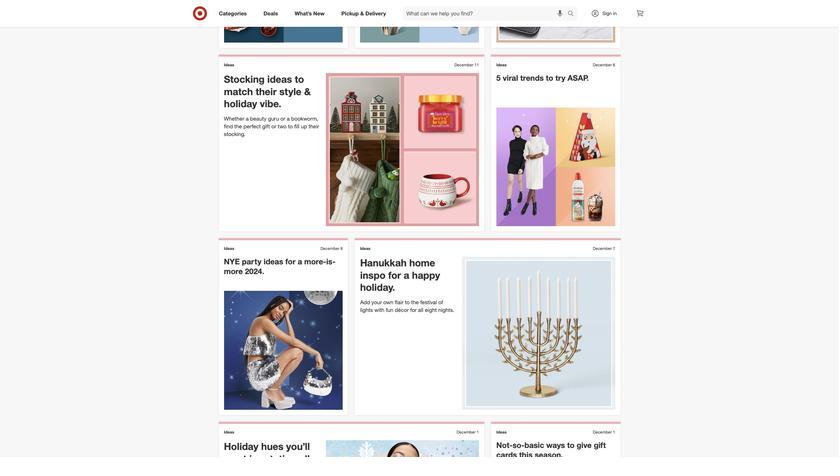 Task type: describe. For each thing, give the bounding box(es) containing it.
inspo
[[360, 269, 386, 281]]

5 viral trends to try asap. image
[[497, 107, 616, 226]]

try
[[556, 73, 566, 83]]

a inside nye party ideas for a more-is- more 2024.
[[298, 257, 302, 266]]

perfect
[[244, 123, 261, 130]]

season.
[[535, 450, 563, 457]]

new
[[313, 10, 325, 17]]

december for holiday hues you'll want in rotation all season long. image
[[457, 430, 476, 435]]

8 for 5 viral trends to try asap.
[[613, 62, 616, 67]]

december for stocking ideas to match their style & holiday vibe. image on the top
[[455, 62, 474, 67]]

& inside stocking ideas to match their style & holiday vibe.
[[304, 85, 311, 97]]

11
[[475, 62, 479, 67]]

extra soothing self-care ideas for the coziest night in. image
[[360, 0, 479, 43]]

to inside "not-so-basic ways to give gift cards this season."
[[568, 440, 575, 450]]

5
[[497, 73, 501, 83]]

own
[[384, 299, 394, 306]]

december 7
[[593, 246, 616, 251]]

their inside 'whether a beauty guru or a bookworm, find the perfect gift or two to fill up their stocking.'
[[309, 123, 319, 130]]

holiday hues you'll want in rotation al
[[224, 440, 310, 457]]

stocking ideas to match their style & holiday vibe.
[[224, 73, 311, 110]]

the inside 'whether a beauty guru or a bookworm, find the perfect gift or two to fill up their stocking.'
[[234, 123, 242, 130]]

eight
[[425, 307, 437, 313]]

their inside stocking ideas to match their style & holiday vibe.
[[256, 85, 277, 97]]

search
[[565, 11, 581, 17]]

party
[[242, 257, 262, 266]]

holiday
[[224, 97, 257, 110]]

What can we help you find? suggestions appear below search field
[[403, 6, 570, 21]]

holiday hues you'll want in rotation all season long. image
[[326, 440, 479, 457]]

5 viral trends to try asap.
[[497, 73, 589, 83]]

want
[[224, 453, 247, 457]]

2024.
[[245, 266, 264, 276]]

a up perfect
[[246, 115, 249, 122]]

2 1 from the left
[[613, 430, 616, 435]]

sign in
[[603, 10, 617, 16]]

categories
[[219, 10, 247, 17]]

not-so-basic ways to give gift cards this season.
[[497, 440, 606, 457]]

stocking
[[224, 73, 265, 85]]

to inside 'whether a beauty guru or a bookworm, find the perfect gift or two to fill up their stocking.'
[[288, 123, 293, 130]]

in inside holiday hues you'll want in rotation al
[[249, 453, 258, 457]]

for inside 'add your own flair to the festival of lights with fun décor for all eight nights.'
[[411, 307, 417, 313]]

find
[[224, 123, 233, 130]]

7
[[613, 246, 616, 251]]

vibe.
[[260, 97, 281, 110]]

so-
[[513, 440, 525, 450]]

home
[[410, 257, 435, 269]]

festival
[[421, 299, 437, 306]]

1 horizontal spatial &
[[360, 10, 364, 17]]

add your own flair to the festival of lights with fun décor for all eight nights.
[[360, 299, 454, 313]]

two
[[278, 123, 287, 130]]

nye party ideas for a more-is- more 2024.
[[224, 257, 336, 276]]

8 for nye party ideas for a more-is- more 2024.
[[341, 246, 343, 251]]

ways
[[547, 440, 565, 450]]

holiday
[[224, 440, 259, 453]]

deals
[[264, 10, 278, 17]]

fun
[[386, 307, 394, 313]]

beauty
[[250, 115, 267, 122]]

december for "hanukkah home inspo for a happy holiday." image
[[593, 246, 612, 251]]

lights
[[360, 307, 373, 313]]

fill
[[294, 123, 300, 130]]

ideas for the "5 viral trends to try asap." image
[[497, 62, 507, 67]]

to inside stocking ideas to match their style & holiday vibe.
[[295, 73, 304, 85]]

2 december 1 from the left
[[593, 430, 616, 435]]

nye party ideas for a more-is-more 2024. image
[[224, 291, 343, 410]]

categories link
[[213, 6, 255, 21]]

hanukkah home inspo for a happy holiday.
[[360, 257, 440, 293]]

holiday.
[[360, 281, 395, 293]]

hanukkah
[[360, 257, 407, 269]]

all
[[418, 307, 424, 313]]

bookworm,
[[291, 115, 318, 122]]

pickup & delivery
[[342, 10, 386, 17]]



Task type: vqa. For each thing, say whether or not it's contained in the screenshot.
Hi,
no



Task type: locate. For each thing, give the bounding box(es) containing it.
1 vertical spatial or
[[272, 123, 276, 130]]

1 horizontal spatial or
[[281, 115, 285, 122]]

kids' cookie party essentials you need this holiday. image
[[497, 0, 616, 43]]

ideas
[[224, 62, 234, 67], [497, 62, 507, 67], [224, 246, 234, 251], [360, 246, 371, 251], [224, 430, 234, 435], [497, 430, 507, 435]]

or down guru
[[272, 123, 276, 130]]

1 vertical spatial for
[[388, 269, 401, 281]]

december
[[455, 62, 474, 67], [593, 62, 612, 67], [321, 246, 340, 251], [593, 246, 612, 251], [457, 430, 476, 435], [593, 430, 612, 435]]

1 horizontal spatial their
[[309, 123, 319, 130]]

this
[[519, 450, 533, 457]]

ideas for holiday hues you'll want in rotation all season long. image
[[224, 430, 234, 435]]

0 vertical spatial 8
[[613, 62, 616, 67]]

stocking.
[[224, 131, 246, 137]]

the up all
[[411, 299, 419, 306]]

pickup
[[342, 10, 359, 17]]

whether
[[224, 115, 244, 122]]

give
[[577, 440, 592, 450]]

what's new link
[[289, 6, 333, 21]]

the
[[234, 123, 242, 130], [411, 299, 419, 306]]

a inside 'hanukkah home inspo for a happy holiday.'
[[404, 269, 410, 281]]

december for the "5 viral trends to try asap." image
[[593, 62, 612, 67]]

0 horizontal spatial or
[[272, 123, 276, 130]]

0 vertical spatial in
[[613, 10, 617, 16]]

for left more-
[[286, 257, 296, 266]]

search button
[[565, 6, 581, 22]]

0 horizontal spatial 1
[[477, 430, 479, 435]]

style
[[280, 85, 302, 97]]

rotation
[[260, 453, 297, 457]]

what's new
[[295, 10, 325, 17]]

trends
[[521, 73, 544, 83]]

hues
[[261, 440, 284, 453]]

1 vertical spatial gift
[[594, 440, 606, 450]]

for inside 'hanukkah home inspo for a happy holiday.'
[[388, 269, 401, 281]]

0 vertical spatial for
[[286, 257, 296, 266]]

for for inspo
[[388, 269, 401, 281]]

gift
[[262, 123, 270, 130], [594, 440, 606, 450]]

to
[[295, 73, 304, 85], [546, 73, 554, 83], [288, 123, 293, 130], [405, 299, 410, 306], [568, 440, 575, 450]]

soul-warming ways to embrace the darkness of the solstice. image
[[224, 0, 343, 43]]

or up two
[[281, 115, 285, 122]]

not-
[[497, 440, 513, 450]]

1 vertical spatial &
[[304, 85, 311, 97]]

asap.
[[568, 73, 589, 83]]

gift right give
[[594, 440, 606, 450]]

1
[[477, 430, 479, 435], [613, 430, 616, 435]]

1 vertical spatial their
[[309, 123, 319, 130]]

ideas inside stocking ideas to match their style & holiday vibe.
[[267, 73, 292, 85]]

0 horizontal spatial december 8
[[321, 246, 343, 251]]

0 horizontal spatial for
[[286, 257, 296, 266]]

their
[[256, 85, 277, 97], [309, 123, 319, 130]]

& right style
[[304, 85, 311, 97]]

their right up
[[309, 123, 319, 130]]

what's
[[295, 10, 312, 17]]

gift inside "not-so-basic ways to give gift cards this season."
[[594, 440, 606, 450]]

for
[[286, 257, 296, 266], [388, 269, 401, 281], [411, 307, 417, 313]]

0 vertical spatial &
[[360, 10, 364, 17]]

gift down guru
[[262, 123, 270, 130]]

ideas up 2024.
[[264, 257, 283, 266]]

ideas inside nye party ideas for a more-is- more 2024.
[[264, 257, 283, 266]]

to right the flair
[[405, 299, 410, 306]]

in
[[613, 10, 617, 16], [249, 453, 258, 457]]

0 horizontal spatial in
[[249, 453, 258, 457]]

8
[[613, 62, 616, 67], [341, 246, 343, 251]]

december 8 for 5 viral trends to try asap.
[[593, 62, 616, 67]]

décor
[[395, 307, 409, 313]]

0 horizontal spatial the
[[234, 123, 242, 130]]

guru
[[268, 115, 279, 122]]

0 vertical spatial december 8
[[593, 62, 616, 67]]

1 horizontal spatial gift
[[594, 440, 606, 450]]

1 vertical spatial december 8
[[321, 246, 343, 251]]

ideas up the 'holiday'
[[224, 430, 234, 435]]

a left happy
[[404, 269, 410, 281]]

december 11
[[455, 62, 479, 67]]

flair
[[395, 299, 404, 306]]

a right guru
[[287, 115, 290, 122]]

ideas up stocking
[[224, 62, 234, 67]]

1 vertical spatial ideas
[[264, 257, 283, 266]]

0 horizontal spatial their
[[256, 85, 277, 97]]

to inside 'add your own flair to the festival of lights with fun décor for all eight nights.'
[[405, 299, 410, 306]]

ideas up 5
[[497, 62, 507, 67]]

for left all
[[411, 307, 417, 313]]

the up stocking.
[[234, 123, 242, 130]]

december for nye party ideas for a more-is-more 2024. image
[[321, 246, 340, 251]]

0 horizontal spatial &
[[304, 85, 311, 97]]

& right pickup
[[360, 10, 364, 17]]

0 vertical spatial the
[[234, 123, 242, 130]]

2 horizontal spatial for
[[411, 307, 417, 313]]

more
[[224, 266, 243, 276]]

ideas for nye party ideas for a more-is-more 2024. image
[[224, 246, 234, 251]]

whether a beauty guru or a bookworm, find the perfect gift or two to fill up their stocking.
[[224, 115, 319, 137]]

gift inside 'whether a beauty guru or a bookworm, find the perfect gift or two to fill up their stocking.'
[[262, 123, 270, 130]]

a left more-
[[298, 257, 302, 266]]

to up style
[[295, 73, 304, 85]]

0 vertical spatial their
[[256, 85, 277, 97]]

for inside nye party ideas for a more-is- more 2024.
[[286, 257, 296, 266]]

cards
[[497, 450, 517, 457]]

1 december 1 from the left
[[457, 430, 479, 435]]

in right sign
[[613, 10, 617, 16]]

the inside 'add your own flair to the festival of lights with fun décor for all eight nights.'
[[411, 299, 419, 306]]

sign
[[603, 10, 612, 16]]

0 horizontal spatial gift
[[262, 123, 270, 130]]

ideas for "hanukkah home inspo for a happy holiday." image
[[360, 246, 371, 251]]

you'll
[[286, 440, 310, 453]]

december 8 for nye party ideas for a more-is- more 2024.
[[321, 246, 343, 251]]

1 horizontal spatial december 1
[[593, 430, 616, 435]]

ideas up hanukkah
[[360, 246, 371, 251]]

nye
[[224, 257, 240, 266]]

nights.
[[439, 307, 454, 313]]

0 vertical spatial gift
[[262, 123, 270, 130]]

match
[[224, 85, 253, 97]]

1 horizontal spatial 8
[[613, 62, 616, 67]]

of
[[439, 299, 443, 306]]

your
[[372, 299, 382, 306]]

in down the 'holiday'
[[249, 453, 258, 457]]

1 horizontal spatial in
[[613, 10, 617, 16]]

ideas
[[267, 73, 292, 85], [264, 257, 283, 266]]

1 vertical spatial the
[[411, 299, 419, 306]]

1 vertical spatial 8
[[341, 246, 343, 251]]

for down hanukkah
[[388, 269, 401, 281]]

basic
[[525, 440, 545, 450]]

&
[[360, 10, 364, 17], [304, 85, 311, 97]]

a
[[246, 115, 249, 122], [287, 115, 290, 122], [298, 257, 302, 266], [404, 269, 410, 281]]

to left fill
[[288, 123, 293, 130]]

2 vertical spatial for
[[411, 307, 417, 313]]

or
[[281, 115, 285, 122], [272, 123, 276, 130]]

1 horizontal spatial 1
[[613, 430, 616, 435]]

0 vertical spatial or
[[281, 115, 285, 122]]

0 horizontal spatial 8
[[341, 246, 343, 251]]

happy
[[412, 269, 440, 281]]

with
[[375, 307, 385, 313]]

stocking ideas to match their style & holiday vibe. image
[[326, 73, 479, 226]]

is-
[[326, 257, 336, 266]]

0 vertical spatial ideas
[[267, 73, 292, 85]]

up
[[301, 123, 307, 130]]

1 1 from the left
[[477, 430, 479, 435]]

1 vertical spatial in
[[249, 453, 258, 457]]

1 horizontal spatial the
[[411, 299, 419, 306]]

viral
[[503, 73, 518, 83]]

december 1
[[457, 430, 479, 435], [593, 430, 616, 435]]

1 horizontal spatial december 8
[[593, 62, 616, 67]]

ideas for stocking ideas to match their style & holiday vibe. image on the top
[[224, 62, 234, 67]]

to left try
[[546, 73, 554, 83]]

deals link
[[258, 6, 286, 21]]

delivery
[[366, 10, 386, 17]]

add
[[360, 299, 370, 306]]

to left give
[[568, 440, 575, 450]]

ideas up the not-
[[497, 430, 507, 435]]

1 horizontal spatial for
[[388, 269, 401, 281]]

sign in link
[[586, 6, 628, 21]]

their up vibe.
[[256, 85, 277, 97]]

for for ideas
[[286, 257, 296, 266]]

more-
[[304, 257, 327, 266]]

0 horizontal spatial december 1
[[457, 430, 479, 435]]

ideas up style
[[267, 73, 292, 85]]

hanukkah home inspo for a happy holiday. image
[[462, 257, 616, 410]]

ideas up nye
[[224, 246, 234, 251]]

pickup & delivery link
[[336, 6, 395, 21]]



